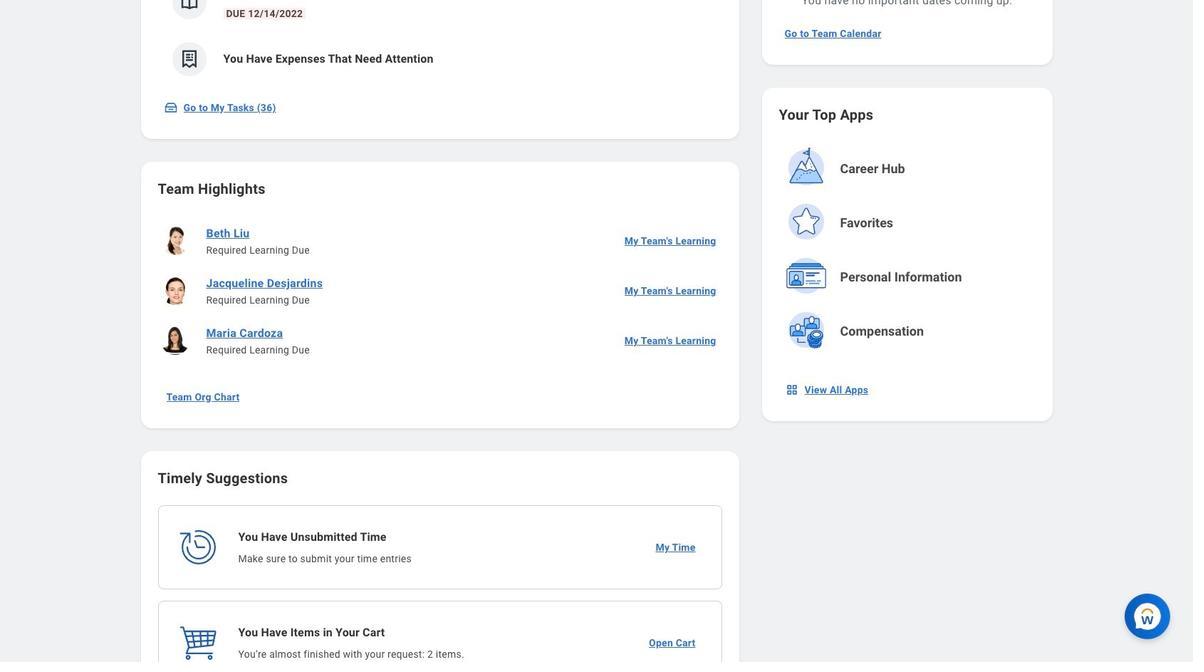 Task type: vqa. For each thing, say whether or not it's contained in the screenshot.
second list from the bottom
yes



Task type: locate. For each thing, give the bounding box(es) containing it.
1 list from the top
[[158, 0, 722, 88]]

nbox image
[[785, 383, 799, 397]]

1 vertical spatial list
[[158, 216, 722, 366]]

book open image
[[179, 0, 200, 13]]

list
[[158, 0, 722, 88], [158, 216, 722, 366]]

inbox image
[[164, 101, 178, 115]]

0 vertical spatial list
[[158, 0, 722, 88]]

dashboard expenses image
[[179, 48, 200, 70]]



Task type: describe. For each thing, give the bounding box(es) containing it.
2 list from the top
[[158, 216, 722, 366]]



